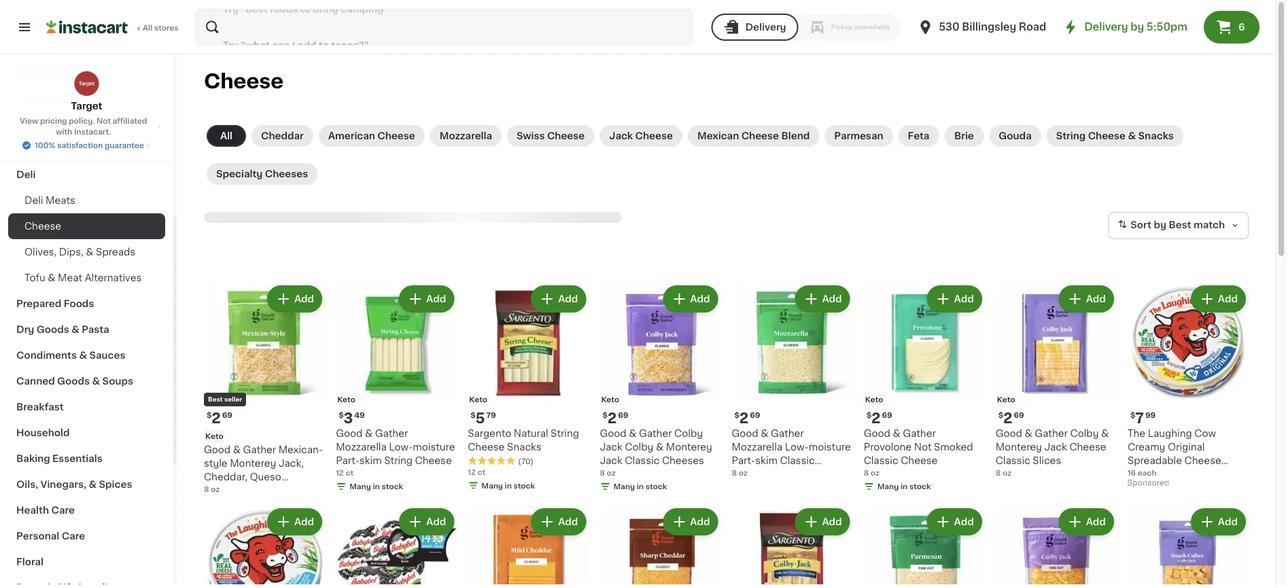 Task type: locate. For each thing, give the bounding box(es) containing it.
ct down 3
[[346, 470, 354, 477]]

monterey for good & gather colby & monterey jack cheese classic slices 8 oz
[[996, 443, 1043, 452]]

stock for good & gather provolone not smoked classic cheese
[[910, 483, 931, 491]]

cheese link
[[8, 214, 165, 239]]

$ up 'good & gather colby & monterey jack cheese classic slices 8 oz'
[[999, 412, 1004, 419]]

0 vertical spatial goods
[[37, 325, 69, 335]]

low-
[[389, 443, 413, 452], [785, 443, 809, 452]]

cheese
[[204, 72, 284, 91], [378, 131, 415, 141], [547, 131, 585, 141], [636, 131, 673, 141], [742, 131, 779, 141], [1089, 131, 1126, 141], [24, 222, 61, 231], [468, 443, 505, 452], [1070, 443, 1107, 452], [415, 456, 452, 466], [901, 456, 938, 466], [1185, 456, 1222, 466], [732, 470, 769, 480]]

string inside good & gather mozzarella low-moisture part-skim string cheese 12 ct
[[384, 456, 413, 466]]

instacart.
[[74, 128, 111, 136]]

specialty cheeses
[[216, 169, 308, 179]]

69 up 'good & gather colby & monterey jack cheese classic slices 8 oz'
[[1014, 412, 1025, 419]]

oz inside 'good & gather colby & monterey jack cheese classic slices 8 oz'
[[1003, 470, 1012, 477]]

8 inside "good & gather provolone not smoked classic cheese 8 oz"
[[864, 470, 869, 477]]

care for health care
[[51, 506, 75, 516]]

1 2 from the left
[[212, 411, 221, 425]]

0 horizontal spatial string
[[384, 456, 413, 466]]

many down 12 ct
[[482, 482, 503, 490]]

0 horizontal spatial mozzarella
[[336, 443, 387, 452]]

69 up "good & gather mozzarella low-moisture part-skim classic cheese"
[[750, 412, 761, 419]]

& inside good & gather mozzarella low-moisture part-skim string cheese 12 ct
[[365, 429, 373, 439]]

8 oz
[[732, 470, 748, 477], [204, 486, 220, 493]]

gather
[[375, 429, 408, 439], [639, 429, 672, 439], [771, 429, 804, 439], [903, 429, 936, 439], [1035, 429, 1068, 439], [243, 446, 276, 455]]

8 oz for cheese
[[732, 470, 748, 477]]

quesadilla
[[204, 486, 255, 496]]

deli left meats
[[24, 196, 43, 205]]

good & gather provolone not smoked classic cheese 8 oz
[[864, 429, 974, 477]]

in for good & gather colby jack colby & monterey jack classic cheeses
[[637, 483, 644, 491]]

1 horizontal spatial snacks
[[507, 443, 542, 452]]

care for personal care
[[62, 532, 85, 541]]

household
[[16, 428, 70, 438]]

0 horizontal spatial 8 oz
[[204, 486, 220, 493]]

cheese inside the laughing cow creamy original spreadable cheese wedges
[[1185, 456, 1222, 466]]

mozzarella for good & gather mozzarella low-moisture part-skim classic cheese
[[732, 443, 783, 452]]

sponsored badge image
[[1128, 480, 1169, 488]]

1 vertical spatial all
[[220, 131, 233, 141]]

2 $ from the left
[[339, 412, 344, 419]]

$ for good & gather mozzarella low-moisture part-skim string cheese
[[339, 412, 344, 419]]

by for sort
[[1154, 220, 1167, 230]]

floral link
[[8, 550, 165, 575]]

gather inside good & gather mozzarella low-moisture part-skim string cheese 12 ct
[[375, 429, 408, 439]]

target
[[71, 101, 102, 111]]

mozzarella inside "good & gather mozzarella low-moisture part-skim classic cheese"
[[732, 443, 783, 452]]

snacks inside 'sargento natural string cheese snacks'
[[507, 443, 542, 452]]

monterey inside good & gather mexican- style monterey jack, cheddar, queso quesadilla & asadero classic cheeses
[[230, 459, 276, 469]]

$ 2 69 up good & gather colby jack colby & monterey jack classic cheeses 8 oz
[[603, 411, 629, 425]]

2 skim from the left
[[756, 456, 778, 466]]

not up the instacart.
[[97, 117, 111, 125]]

classic
[[625, 456, 660, 466], [780, 456, 815, 466], [864, 456, 899, 466], [996, 456, 1031, 466], [204, 500, 239, 509]]

$ 2 69 for good & gather provolone not smoked classic cheese
[[867, 411, 893, 425]]

sargento natural string cheese snacks
[[468, 429, 579, 452]]

all up specialty
[[220, 131, 233, 141]]

gather inside 'good & gather colby & monterey jack cheese classic slices 8 oz'
[[1035, 429, 1068, 439]]

jack
[[610, 131, 633, 141], [600, 443, 623, 452], [1045, 443, 1068, 452], [600, 456, 623, 466]]

meat down dips,
[[58, 273, 82, 283]]

tofu
[[24, 273, 45, 283]]

colby for monterey
[[675, 429, 703, 439]]

classic inside 'good & gather colby & monterey jack cheese classic slices 8 oz'
[[996, 456, 1031, 466]]

by left '5:50pm'
[[1131, 22, 1145, 32]]

many in stock down good & gather colby jack colby & monterey jack classic cheeses 8 oz
[[614, 483, 667, 491]]

by right sort
[[1154, 220, 1167, 230]]

2 up 'good & gather colby & monterey jack cheese classic slices 8 oz'
[[1004, 411, 1013, 425]]

feta link
[[899, 125, 939, 147]]

cheese inside 'good & gather colby & monterey jack cheese classic slices 8 oz'
[[1070, 443, 1107, 452]]

goods inside canned goods & soups link
[[57, 377, 90, 386]]

0 horizontal spatial monterey
[[230, 459, 276, 469]]

4 $ 2 69 from the left
[[867, 411, 893, 425]]

brie
[[955, 131, 974, 141]]

spreadable
[[1128, 456, 1183, 466]]

0 horizontal spatial delivery
[[746, 22, 787, 32]]

best inside field
[[1169, 220, 1192, 230]]

gather inside "good & gather provolone not smoked classic cheese 8 oz"
[[903, 429, 936, 439]]

in down "good & gather provolone not smoked classic cheese 8 oz"
[[901, 483, 908, 491]]

0 horizontal spatial colby
[[625, 443, 654, 452]]

1 horizontal spatial monterey
[[666, 443, 713, 452]]

12 down 3
[[336, 470, 344, 477]]

$ left 79
[[471, 412, 476, 419]]

care up floral link
[[62, 532, 85, 541]]

keto for sargento natural string cheese snacks
[[469, 396, 488, 404]]

good inside 'good & gather colby & monterey jack cheese classic slices 8 oz'
[[996, 429, 1023, 439]]

3 $ from the left
[[471, 412, 476, 419]]

1 horizontal spatial not
[[915, 443, 932, 452]]

0 vertical spatial meat
[[16, 67, 42, 76]]

1 horizontal spatial colby
[[675, 429, 703, 439]]

1 vertical spatial 8 oz
[[204, 486, 220, 493]]

1 horizontal spatial delivery
[[1085, 22, 1129, 32]]

$ left 49
[[339, 412, 344, 419]]

oz inside good & gather colby jack colby & monterey jack classic cheeses 8 oz
[[607, 470, 616, 477]]

spreads
[[96, 248, 135, 257]]

3
[[344, 411, 353, 425]]

1 horizontal spatial part-
[[732, 456, 756, 466]]

12
[[468, 469, 476, 476], [336, 470, 344, 477]]

8 inside 'good & gather colby & monterey jack cheese classic slices 8 oz'
[[996, 470, 1001, 477]]

3 69 from the left
[[750, 412, 761, 419]]

target logo image
[[74, 71, 100, 97]]

gather for good & gather mexican- style monterey jack, cheddar, queso quesadilla & asadero classic cheeses
[[243, 446, 276, 455]]

2 up "good & gather mozzarella low-moisture part-skim classic cheese"
[[740, 411, 749, 425]]

good inside good & gather mozzarella low-moisture part-skim string cheese 12 ct
[[336, 429, 363, 439]]

1 vertical spatial not
[[915, 443, 932, 452]]

69 up the provolone
[[882, 412, 893, 419]]

mozzarella inside good & gather mozzarella low-moisture part-skim string cheese 12 ct
[[336, 443, 387, 452]]

69 up good & gather colby jack colby & monterey jack classic cheeses 8 oz
[[618, 412, 629, 419]]

with
[[56, 128, 72, 136]]

$ 2 69 up 'good & gather colby & monterey jack cheese classic slices 8 oz'
[[999, 411, 1025, 425]]

many in stock for good & gather provolone not smoked classic cheese
[[878, 483, 931, 491]]

0 horizontal spatial moisture
[[413, 443, 455, 452]]

stock down (70)
[[514, 482, 535, 490]]

ct down the sargento on the left bottom of page
[[478, 469, 486, 476]]

many down good & gather colby jack colby & monterey jack classic cheeses 8 oz
[[614, 483, 635, 491]]

5 69 from the left
[[1014, 412, 1025, 419]]

1 vertical spatial best
[[208, 397, 223, 403]]

gather inside "good & gather mozzarella low-moisture part-skim classic cheese"
[[771, 429, 804, 439]]

meats
[[46, 196, 75, 205]]

6 $ from the left
[[867, 412, 872, 419]]

blend
[[782, 131, 810, 141]]

many down the provolone
[[878, 483, 899, 491]]

5:50pm
[[1147, 22, 1188, 32]]

in
[[505, 482, 512, 490], [373, 483, 380, 491], [637, 483, 644, 491], [901, 483, 908, 491]]

original
[[1168, 443, 1205, 452]]

good & gather mozzarella low-moisture part-skim classic cheese
[[732, 429, 851, 480]]

2 2 from the left
[[608, 411, 617, 425]]

0 vertical spatial deli
[[16, 170, 36, 180]]

good inside "good & gather mozzarella low-moisture part-skim classic cheese"
[[732, 429, 759, 439]]

sauces
[[89, 351, 125, 360]]

1 69 from the left
[[222, 412, 233, 419]]

cheeses inside good & gather colby jack colby & monterey jack classic cheeses 8 oz
[[662, 456, 705, 466]]

5 2 from the left
[[1004, 411, 1013, 425]]

5 $ 2 69 from the left
[[999, 411, 1025, 425]]

3 $ 2 69 from the left
[[735, 411, 761, 425]]

good & gather colby & monterey jack cheese classic slices 8 oz
[[996, 429, 1109, 477]]

add button
[[269, 287, 321, 311], [401, 287, 453, 311], [533, 287, 585, 311], [665, 287, 717, 311], [797, 287, 849, 311], [929, 287, 981, 311], [1061, 287, 1113, 311], [1193, 287, 1245, 311], [269, 510, 321, 535], [401, 510, 453, 535], [533, 510, 585, 535], [665, 510, 717, 535], [797, 510, 849, 535], [929, 510, 981, 535], [1061, 510, 1113, 535], [1193, 510, 1245, 535]]

0 horizontal spatial low-
[[389, 443, 413, 452]]

1 part- from the left
[[336, 456, 360, 466]]

1 moisture from the left
[[413, 443, 455, 452]]

by
[[1131, 22, 1145, 32], [1154, 220, 1167, 230]]

3 2 from the left
[[740, 411, 749, 425]]

2 vertical spatial snacks
[[507, 443, 542, 452]]

guarantee
[[105, 142, 144, 149]]

0 horizontal spatial by
[[1131, 22, 1145, 32]]

0 vertical spatial best
[[1169, 220, 1192, 230]]

1 vertical spatial deli
[[24, 196, 43, 205]]

1 $ 2 69 from the left
[[207, 411, 233, 425]]

2 low- from the left
[[785, 443, 809, 452]]

goods down prepared foods
[[37, 325, 69, 335]]

skim inside "good & gather mozzarella low-moisture part-skim classic cheese"
[[756, 456, 778, 466]]

colby
[[675, 429, 703, 439], [1071, 429, 1099, 439], [625, 443, 654, 452]]

$ for good & gather mozzarella low-moisture part-skim classic cheese
[[735, 412, 740, 419]]

stock down good & gather colby jack colby & monterey jack classic cheeses 8 oz
[[646, 483, 667, 491]]

0 vertical spatial 8 oz
[[732, 470, 748, 477]]

gather inside good & gather mexican- style monterey jack, cheddar, queso quesadilla & asadero classic cheeses
[[243, 446, 276, 455]]

meat down the beverages at the left top of page
[[16, 67, 42, 76]]

good for good & gather provolone not smoked classic cheese 8 oz
[[864, 429, 891, 439]]

many in stock for good & gather mozzarella low-moisture part-skim string cheese
[[350, 483, 403, 491]]

skim for classic
[[756, 456, 778, 466]]

0 horizontal spatial 12
[[336, 470, 344, 477]]

cheddar
[[261, 131, 304, 141]]

1 vertical spatial meat
[[58, 273, 82, 283]]

stock down "good & gather provolone not smoked classic cheese 8 oz"
[[910, 483, 931, 491]]

1 low- from the left
[[389, 443, 413, 452]]

keto for good & gather colby & monterey jack cheese classic slices
[[998, 396, 1016, 404]]

2 horizontal spatial snacks
[[1139, 131, 1174, 141]]

care down vinegars,
[[51, 506, 75, 516]]

skim for string
[[360, 456, 382, 466]]

1 horizontal spatial moisture
[[809, 443, 851, 452]]

69 for good & gather mozzarella low-moisture part-skim classic cheese
[[750, 412, 761, 419]]

breakfast link
[[8, 394, 165, 420]]

the laughing cow creamy original spreadable cheese wedges
[[1128, 429, 1222, 480]]

69 for good & gather provolone not smoked classic cheese
[[882, 412, 893, 419]]

in down good & gather mozzarella low-moisture part-skim string cheese 12 ct at the bottom left of page
[[373, 483, 380, 491]]

in for good & gather mozzarella low-moisture part-skim string cheese
[[373, 483, 380, 491]]

2 vertical spatial string
[[384, 456, 413, 466]]

product group containing 5
[[468, 283, 589, 494]]

low- inside good & gather mozzarella low-moisture part-skim string cheese 12 ct
[[389, 443, 413, 452]]

& inside "good & gather provolone not smoked classic cheese 8 oz"
[[893, 429, 901, 439]]

0 vertical spatial all
[[143, 24, 153, 32]]

bakery
[[16, 144, 51, 154]]

0 vertical spatial by
[[1131, 22, 1145, 32]]

2
[[212, 411, 221, 425], [608, 411, 617, 425], [740, 411, 749, 425], [872, 411, 881, 425], [1004, 411, 1013, 425]]

$ 3 49
[[339, 411, 365, 425]]

part- inside "good & gather mozzarella low-moisture part-skim classic cheese"
[[732, 456, 756, 466]]

parmesan link
[[825, 125, 893, 147]]

$ up good & gather colby jack colby & monterey jack classic cheeses 8 oz
[[603, 412, 608, 419]]

0 horizontal spatial all
[[143, 24, 153, 32]]

100%
[[35, 142, 55, 149]]

2 up the provolone
[[872, 411, 881, 425]]

all inside all stores link
[[143, 24, 153, 32]]

oils,
[[16, 480, 38, 490]]

many down good & gather mozzarella low-moisture part-skim string cheese 12 ct at the bottom left of page
[[350, 483, 371, 491]]

stock down good & gather mozzarella low-moisture part-skim string cheese 12 ct at the bottom left of page
[[382, 483, 403, 491]]

mexican cheese blend
[[698, 131, 810, 141]]

2 horizontal spatial colby
[[1071, 429, 1099, 439]]

many in stock down "good & gather provolone not smoked classic cheese 8 oz"
[[878, 483, 931, 491]]

best left seller
[[208, 397, 223, 403]]

good & gather mexican- style monterey jack, cheddar, queso quesadilla & asadero classic cheeses
[[204, 446, 323, 509]]

oz inside "good & gather provolone not smoked classic cheese 8 oz"
[[871, 470, 880, 477]]

1 skim from the left
[[360, 456, 382, 466]]

1 horizontal spatial string
[[551, 429, 579, 439]]

0 horizontal spatial ct
[[346, 470, 354, 477]]

Search field
[[196, 10, 693, 45]]

snacks & candy link
[[8, 84, 165, 110]]

low- for classic
[[785, 443, 809, 452]]

5 $ from the left
[[735, 412, 740, 419]]

6 button
[[1204, 11, 1260, 44]]

classic inside "good & gather mozzarella low-moisture part-skim classic cheese"
[[780, 456, 815, 466]]

cheese inside "good & gather mozzarella low-moisture part-skim classic cheese"
[[732, 470, 769, 480]]

0 vertical spatial string
[[1057, 131, 1086, 141]]

each
[[1138, 470, 1157, 477]]

many in stock down good & gather mozzarella low-moisture part-skim string cheese 12 ct at the bottom left of page
[[350, 483, 403, 491]]

good for good & gather mozzarella low-moisture part-skim string cheese 12 ct
[[336, 429, 363, 439]]

0 horizontal spatial part-
[[336, 456, 360, 466]]

8 $ from the left
[[1131, 412, 1136, 419]]

gather inside good & gather colby jack colby & monterey jack classic cheeses 8 oz
[[639, 429, 672, 439]]

69 down best seller
[[222, 412, 233, 419]]

None search field
[[195, 8, 694, 46]]

2 moisture from the left
[[809, 443, 851, 452]]

all inside all 'link'
[[220, 131, 233, 141]]

2 for good & gather provolone not smoked classic cheese
[[872, 411, 881, 425]]

many for good & gather mozzarella low-moisture part-skim string cheese
[[350, 483, 371, 491]]

$ for good & gather colby & monterey jack cheese classic slices
[[999, 412, 1004, 419]]

goods down "condiments & sauces"
[[57, 377, 90, 386]]

deli meats link
[[8, 188, 165, 214]]

not left smoked
[[915, 443, 932, 452]]

skim inside good & gather mozzarella low-moisture part-skim string cheese 12 ct
[[360, 456, 382, 466]]

goods inside dry goods & pasta link
[[37, 325, 69, 335]]

$ inside $ 7 99
[[1131, 412, 1136, 419]]

many for good & gather colby jack colby & monterey jack classic cheeses
[[614, 483, 635, 491]]

in down good & gather colby jack colby & monterey jack classic cheeses 8 oz
[[637, 483, 644, 491]]

2 up good & gather colby jack colby & monterey jack classic cheeses 8 oz
[[608, 411, 617, 425]]

deli for deli
[[16, 170, 36, 180]]

good for good & gather colby & monterey jack cheese classic slices 8 oz
[[996, 429, 1023, 439]]

1 horizontal spatial low-
[[785, 443, 809, 452]]

by inside field
[[1154, 220, 1167, 230]]

part- inside good & gather mozzarella low-moisture part-skim string cheese 12 ct
[[336, 456, 360, 466]]

all stores link
[[46, 8, 180, 46]]

2 $ 2 69 from the left
[[603, 411, 629, 425]]

0 horizontal spatial meat
[[16, 67, 42, 76]]

1 horizontal spatial best
[[1169, 220, 1192, 230]]

good inside good & gather mexican- style monterey jack, cheddar, queso quesadilla & asadero classic cheeses
[[204, 446, 231, 455]]

1 horizontal spatial all
[[220, 131, 233, 141]]

deli meats
[[24, 196, 75, 205]]

good for good & gather mozzarella low-moisture part-skim classic cheese
[[732, 429, 759, 439]]

olives, dips, & spreads link
[[8, 239, 165, 265]]

baking
[[16, 454, 50, 464]]

keto for good & gather colby jack colby & monterey jack classic cheeses
[[601, 396, 620, 404]]

classic inside good & gather mexican- style monterey jack, cheddar, queso quesadilla & asadero classic cheeses
[[204, 500, 239, 509]]

$ 2 69 for good & gather mozzarella low-moisture part-skim classic cheese
[[735, 411, 761, 425]]

delivery inside button
[[746, 22, 787, 32]]

keto
[[337, 396, 356, 404], [469, 396, 488, 404], [601, 396, 620, 404], [866, 396, 884, 404], [998, 396, 1016, 404], [205, 433, 224, 440]]

match
[[1194, 220, 1226, 230]]

$ inside $ 5 79
[[471, 412, 476, 419]]

goods for canned
[[57, 377, 90, 386]]

good for good & gather mexican- style monterey jack, cheddar, queso quesadilla & asadero classic cheeses
[[204, 446, 231, 455]]

$ 2 69 down best seller
[[207, 411, 233, 425]]

1 horizontal spatial 12
[[468, 469, 476, 476]]

gather for good & gather colby jack colby & monterey jack classic cheeses 8 oz
[[639, 429, 672, 439]]

add
[[294, 294, 314, 304], [426, 294, 446, 304], [558, 294, 578, 304], [690, 294, 710, 304], [823, 294, 842, 304], [955, 294, 974, 304], [1087, 294, 1106, 304], [1219, 294, 1238, 304], [294, 518, 314, 527], [426, 518, 446, 527], [558, 518, 578, 527], [690, 518, 710, 527], [823, 518, 842, 527], [955, 518, 974, 527], [1087, 518, 1106, 527], [1219, 518, 1238, 527]]

1 horizontal spatial 8 oz
[[732, 470, 748, 477]]

1 vertical spatial cheeses
[[662, 456, 705, 466]]

canned goods & soups link
[[8, 369, 165, 394]]

moisture
[[413, 443, 455, 452], [809, 443, 851, 452]]

$ 2 69 up the provolone
[[867, 411, 893, 425]]

0 horizontal spatial best
[[208, 397, 223, 403]]

snacks & candy
[[16, 92, 97, 102]]

alternatives
[[85, 273, 142, 283]]

in down 'sargento natural string cheese snacks'
[[505, 482, 512, 490]]

0 vertical spatial care
[[51, 506, 75, 516]]

2 vertical spatial cheeses
[[241, 500, 283, 509]]

all left the stores
[[143, 24, 153, 32]]

2 horizontal spatial mozzarella
[[732, 443, 783, 452]]

$ left 99
[[1131, 412, 1136, 419]]

$ down best seller
[[207, 412, 212, 419]]

product group
[[204, 283, 325, 509], [336, 283, 457, 495], [468, 283, 589, 494], [600, 283, 721, 495], [732, 283, 853, 480], [864, 283, 985, 495], [996, 283, 1117, 479], [1128, 283, 1249, 491], [204, 506, 325, 586], [336, 506, 457, 586], [468, 506, 589, 586], [600, 506, 721, 586], [732, 506, 853, 586], [864, 506, 985, 586], [996, 506, 1117, 586], [1128, 506, 1249, 586]]

monterey inside 'good & gather colby & monterey jack cheese classic slices 8 oz'
[[996, 443, 1043, 452]]

ct
[[478, 469, 486, 476], [346, 470, 354, 477]]

$ inside $ 3 49
[[339, 412, 344, 419]]

instacart logo image
[[46, 19, 128, 35]]

1 horizontal spatial by
[[1154, 220, 1167, 230]]

best seller
[[208, 397, 242, 403]]

good inside good & gather colby jack colby & monterey jack classic cheeses 8 oz
[[600, 429, 627, 439]]

low- inside "good & gather mozzarella low-moisture part-skim classic cheese"
[[785, 443, 809, 452]]

good for good & gather colby jack colby & monterey jack classic cheeses 8 oz
[[600, 429, 627, 439]]

moisture inside good & gather mozzarella low-moisture part-skim string cheese 12 ct
[[413, 443, 455, 452]]

prepared
[[16, 299, 61, 309]]

1 horizontal spatial skim
[[756, 456, 778, 466]]

goods
[[37, 325, 69, 335], [57, 377, 90, 386]]

stock
[[514, 482, 535, 490], [382, 483, 403, 491], [646, 483, 667, 491], [910, 483, 931, 491]]

spices
[[99, 480, 132, 490]]

4 $ from the left
[[603, 412, 608, 419]]

moisture inside "good & gather mozzarella low-moisture part-skim classic cheese"
[[809, 443, 851, 452]]

2 for good & gather mozzarella low-moisture part-skim classic cheese
[[740, 411, 749, 425]]

2 down best seller
[[212, 411, 221, 425]]

product group containing 7
[[1128, 283, 1249, 491]]

$ up the provolone
[[867, 412, 872, 419]]

7 $ from the left
[[999, 412, 1004, 419]]

all for all stores
[[143, 24, 153, 32]]

$ for good & gather provolone not smoked classic cheese
[[867, 412, 872, 419]]

gouda
[[999, 131, 1032, 141]]

1 vertical spatial goods
[[57, 377, 90, 386]]

0 horizontal spatial not
[[97, 117, 111, 125]]

best left match
[[1169, 220, 1192, 230]]

0 vertical spatial not
[[97, 117, 111, 125]]

1 vertical spatial string
[[551, 429, 579, 439]]

12 down the sargento on the left bottom of page
[[468, 469, 476, 476]]

4 2 from the left
[[872, 411, 881, 425]]

cow
[[1195, 429, 1217, 439]]

best for best seller
[[208, 397, 223, 403]]

the
[[1128, 429, 1146, 439]]

1 vertical spatial care
[[62, 532, 85, 541]]

meat
[[16, 67, 42, 76], [58, 273, 82, 283]]

string inside 'sargento natural string cheese snacks'
[[551, 429, 579, 439]]

many for good & gather provolone not smoked classic cheese
[[878, 483, 899, 491]]

baking essentials
[[16, 454, 102, 464]]

string cheese & snacks link
[[1047, 125, 1184, 147]]

cheeses
[[265, 169, 308, 179], [662, 456, 705, 466], [241, 500, 283, 509]]

frozen
[[16, 118, 49, 128]]

all stores
[[143, 24, 179, 32]]

2 part- from the left
[[732, 456, 756, 466]]

jack cheese link
[[600, 125, 683, 147]]

2 horizontal spatial monterey
[[996, 443, 1043, 452]]

target link
[[71, 71, 102, 113]]

$ up "good & gather mozzarella low-moisture part-skim classic cheese"
[[735, 412, 740, 419]]

colby inside 'good & gather colby & monterey jack cheese classic slices 8 oz'
[[1071, 429, 1099, 439]]

all for all
[[220, 131, 233, 141]]

good inside "good & gather provolone not smoked classic cheese 8 oz"
[[864, 429, 891, 439]]

2 69 from the left
[[618, 412, 629, 419]]

$ for sargento natural string cheese snacks
[[471, 412, 476, 419]]

$ 2 69 up "good & gather mozzarella low-moisture part-skim classic cheese"
[[735, 411, 761, 425]]

deli down bakery
[[16, 170, 36, 180]]

4 69 from the left
[[882, 412, 893, 419]]

1 vertical spatial snacks
[[1139, 131, 1174, 141]]

deli for deli meats
[[24, 196, 43, 205]]

0 horizontal spatial skim
[[360, 456, 382, 466]]

1 vertical spatial by
[[1154, 220, 1167, 230]]

$ 2 69 for good & gather colby & monterey jack cheese classic slices
[[999, 411, 1025, 425]]

prepared foods link
[[8, 291, 165, 317]]

0 horizontal spatial snacks
[[16, 92, 52, 102]]

parmesan
[[835, 131, 884, 141]]



Task type: vqa. For each thing, say whether or not it's contained in the screenshot.
COLBY inside Good & Gather Colby & Monterey Jack Cheese Classic Slices 8 oz
yes



Task type: describe. For each thing, give the bounding box(es) containing it.
$ 5 79
[[471, 411, 496, 425]]

$ 2 69 for good & gather colby jack colby & monterey jack classic cheeses
[[603, 411, 629, 425]]

style
[[204, 459, 228, 469]]

0 vertical spatial cheeses
[[265, 169, 308, 179]]

frozen link
[[8, 110, 165, 136]]

american cheese link
[[319, 125, 425, 147]]

smoked
[[935, 443, 974, 452]]

good & gather mozzarella low-moisture part-skim string cheese 12 ct
[[336, 429, 455, 477]]

sargento
[[468, 429, 512, 439]]

oils, vinegars, & spices
[[16, 480, 132, 490]]

health care link
[[8, 498, 165, 524]]

tofu & meat alternatives link
[[8, 265, 165, 291]]

sort
[[1131, 220, 1152, 230]]

view pricing policy. not affiliated with instacart.
[[20, 117, 147, 136]]

bakery link
[[8, 136, 165, 162]]

all link
[[207, 125, 246, 147]]

deli link
[[8, 162, 165, 188]]

many in stock for good & gather colby jack colby & monterey jack classic cheeses
[[614, 483, 667, 491]]

monterey inside good & gather colby jack colby & monterey jack classic cheeses 8 oz
[[666, 443, 713, 452]]

personal care link
[[8, 524, 165, 550]]

satisfaction
[[57, 142, 103, 149]]

stores
[[154, 24, 179, 32]]

6
[[1239, 22, 1246, 32]]

delivery for delivery
[[746, 22, 787, 32]]

jack inside jack cheese link
[[610, 131, 633, 141]]

530 billingsley road
[[939, 22, 1047, 32]]

mexican
[[698, 131, 739, 141]]

mexican-
[[279, 446, 323, 455]]

product group containing 3
[[336, 283, 457, 495]]

not inside view pricing policy. not affiliated with instacart.
[[97, 117, 111, 125]]

& inside "good & gather mozzarella low-moisture part-skim classic cheese"
[[761, 429, 769, 439]]

moisture for string
[[413, 443, 455, 452]]

0 vertical spatial snacks
[[16, 92, 52, 102]]

specialty cheeses link
[[207, 163, 318, 185]]

classic inside good & gather colby jack colby & monterey jack classic cheeses 8 oz
[[625, 456, 660, 466]]

gather for good & gather provolone not smoked classic cheese 8 oz
[[903, 429, 936, 439]]

69 for good & gather colby jack colby & monterey jack classic cheeses
[[618, 412, 629, 419]]

health care
[[16, 506, 75, 516]]

moisture for classic
[[809, 443, 851, 452]]

jack inside 'good & gather colby & monterey jack cheese classic slices 8 oz'
[[1045, 443, 1068, 452]]

gather for good & gather mozzarella low-moisture part-skim string cheese 12 ct
[[375, 429, 408, 439]]

swiss cheese link
[[507, 125, 595, 147]]

by for delivery
[[1131, 22, 1145, 32]]

jack cheese
[[610, 131, 673, 141]]

79
[[487, 412, 496, 419]]

service type group
[[712, 14, 901, 41]]

meat & seafood
[[16, 67, 95, 76]]

99
[[1146, 412, 1156, 419]]

view
[[20, 117, 38, 125]]

affiliated
[[113, 117, 147, 125]]

delivery by 5:50pm
[[1085, 22, 1188, 32]]

wedges
[[1128, 470, 1167, 480]]

slices
[[1033, 456, 1062, 466]]

many in stock down (70)
[[482, 482, 535, 490]]

floral
[[16, 558, 44, 567]]

part- for good & gather mozzarella low-moisture part-skim classic cheese
[[732, 456, 756, 466]]

provolone
[[864, 443, 912, 452]]

$ for the laughing cow creamy original spreadable cheese wedges
[[1131, 412, 1136, 419]]

pricing
[[40, 117, 67, 125]]

specialty
[[216, 169, 263, 179]]

gather for good & gather colby & monterey jack cheese classic slices 8 oz
[[1035, 429, 1068, 439]]

8 oz for quesadilla
[[204, 486, 220, 493]]

cheeses inside good & gather mexican- style monterey jack, cheddar, queso quesadilla & asadero classic cheeses
[[241, 500, 283, 509]]

oils, vinegars, & spices link
[[8, 472, 165, 498]]

soups
[[102, 377, 133, 386]]

dry goods & pasta
[[16, 325, 109, 335]]

ct inside good & gather mozzarella low-moisture part-skim string cheese 12 ct
[[346, 470, 354, 477]]

cheese inside "good & gather provolone not smoked classic cheese 8 oz"
[[901, 456, 938, 466]]

69 for good & gather colby & monterey jack cheese classic slices
[[1014, 412, 1025, 419]]

1 $ from the left
[[207, 412, 212, 419]]

household link
[[8, 420, 165, 446]]

mozzarella for good & gather mozzarella low-moisture part-skim string cheese 12 ct
[[336, 443, 387, 452]]

delivery by 5:50pm link
[[1063, 19, 1188, 35]]

1 horizontal spatial meat
[[58, 273, 82, 283]]

seafood
[[54, 67, 95, 76]]

2 horizontal spatial string
[[1057, 131, 1086, 141]]

road
[[1019, 22, 1047, 32]]

mexican cheese blend link
[[688, 125, 820, 147]]

keto for good & gather mozzarella low-moisture part-skim string cheese
[[337, 396, 356, 404]]

condiments & sauces link
[[8, 343, 165, 369]]

personal
[[16, 532, 59, 541]]

condiments
[[16, 351, 77, 360]]

essentials
[[52, 454, 102, 464]]

stock for good & gather colby jack colby & monterey jack classic cheeses
[[646, 483, 667, 491]]

1 horizontal spatial mozzarella
[[440, 131, 492, 141]]

16
[[1128, 470, 1136, 477]]

2 for good & gather colby jack colby & monterey jack classic cheeses
[[608, 411, 617, 425]]

delivery for delivery by 5:50pm
[[1085, 22, 1129, 32]]

cheese inside 'sargento natural string cheese snacks'
[[468, 443, 505, 452]]

colby for cheese
[[1071, 429, 1099, 439]]

12 ct
[[468, 469, 486, 476]]

2 for good & gather colby & monterey jack cheese classic slices
[[1004, 411, 1013, 425]]

best for best match
[[1169, 220, 1192, 230]]

seller
[[224, 397, 242, 403]]

condiments & sauces
[[16, 351, 125, 360]]

7
[[1136, 411, 1145, 425]]

cheese inside good & gather mozzarella low-moisture part-skim string cheese 12 ct
[[415, 456, 452, 466]]

brie link
[[945, 125, 984, 147]]

delivery button
[[712, 14, 799, 41]]

tofu & meat alternatives
[[24, 273, 142, 283]]

canned goods & soups
[[16, 377, 133, 386]]

part- for good & gather mozzarella low-moisture part-skim string cheese 12 ct
[[336, 456, 360, 466]]

goods for dry
[[37, 325, 69, 335]]

swiss cheese
[[517, 131, 585, 141]]

olives,
[[24, 248, 57, 257]]

530
[[939, 22, 960, 32]]

Best match Sort by field
[[1109, 212, 1249, 239]]

cheddar,
[[204, 473, 247, 482]]

$ 7 99
[[1131, 411, 1156, 425]]

530 billingsley road button
[[918, 8, 1047, 46]]

in for good & gather provolone not smoked classic cheese
[[901, 483, 908, 491]]

laughing
[[1148, 429, 1193, 439]]

jack,
[[279, 459, 304, 469]]

beverages link
[[8, 33, 165, 58]]

beverages
[[16, 41, 68, 50]]

100% satisfaction guarantee button
[[21, 137, 152, 151]]

low- for string
[[389, 443, 413, 452]]

feta
[[908, 131, 930, 141]]

vinegars,
[[41, 480, 86, 490]]

not inside "good & gather provolone not smoked classic cheese 8 oz"
[[915, 443, 932, 452]]

100% satisfaction guarantee
[[35, 142, 144, 149]]

health
[[16, 506, 49, 516]]

policy.
[[69, 117, 95, 125]]

gather for good & gather mozzarella low-moisture part-skim classic cheese
[[771, 429, 804, 439]]

$ for good & gather colby jack colby & monterey jack classic cheeses
[[603, 412, 608, 419]]

8 inside good & gather colby jack colby & monterey jack classic cheeses 8 oz
[[600, 470, 605, 477]]

best match
[[1169, 220, 1226, 230]]

49
[[355, 412, 365, 419]]

keto for good & gather provolone not smoked classic cheese
[[866, 396, 884, 404]]

foods
[[64, 299, 94, 309]]

classic inside "good & gather provolone not smoked classic cheese 8 oz"
[[864, 456, 899, 466]]

string cheese & snacks
[[1057, 131, 1174, 141]]

1 horizontal spatial ct
[[478, 469, 486, 476]]

12 inside good & gather mozzarella low-moisture part-skim string cheese 12 ct
[[336, 470, 344, 477]]

5
[[476, 411, 485, 425]]

stock for good & gather mozzarella low-moisture part-skim string cheese
[[382, 483, 403, 491]]

monterey for good & gather mexican- style monterey jack, cheddar, queso quesadilla & asadero classic cheeses
[[230, 459, 276, 469]]



